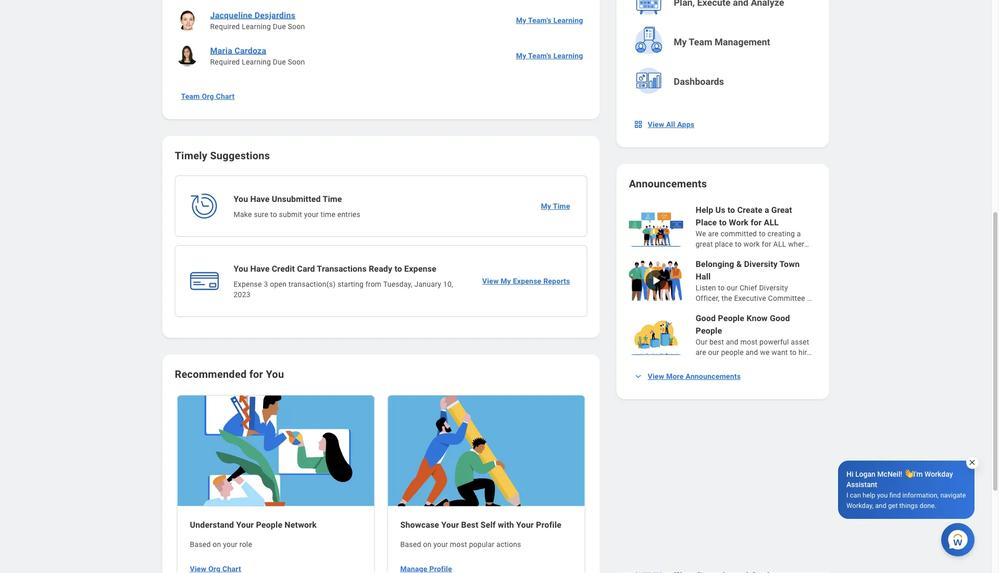 Task type: locate. For each thing, give the bounding box(es) containing it.
1 horizontal spatial good
[[770, 314, 790, 323]]

2 due from the top
[[273, 58, 286, 66]]

org down maria
[[202, 92, 214, 101]]

time
[[321, 210, 336, 219]]

0 vertical spatial profile
[[536, 521, 562, 531]]

3 your from the left
[[517, 521, 534, 531]]

0 vertical spatial have
[[250, 194, 270, 204]]

2 horizontal spatial your
[[517, 521, 534, 531]]

have for credit
[[250, 264, 270, 274]]

you for you have unsubmitted time
[[234, 194, 248, 204]]

chart down based on your role
[[223, 565, 241, 574]]

0 horizontal spatial your
[[236, 521, 254, 531]]

org down based on your role
[[208, 565, 221, 574]]

1 vertical spatial most
[[450, 541, 467, 550]]

for down create
[[751, 218, 762, 228]]

org inside recommended for you list
[[208, 565, 221, 574]]

2 team's from the top
[[528, 51, 552, 60]]

view all apps
[[648, 120, 695, 129]]

profile
[[536, 521, 562, 531], [430, 565, 452, 574]]

our
[[696, 338, 708, 347]]

to inside "good people know good people our best and most powerful asset are our people and we want to hir …"
[[790, 348, 797, 357]]

based down showcase
[[401, 541, 421, 550]]

time
[[323, 194, 342, 204], [553, 202, 570, 211]]

open
[[270, 280, 287, 289]]

have for unsubmitted
[[250, 194, 270, 204]]

based on your role
[[190, 541, 252, 550]]

chart down maria
[[216, 92, 235, 101]]

town
[[780, 259, 800, 269]]

view right 10,
[[483, 277, 499, 286]]

2 vertical spatial …
[[807, 348, 812, 357]]

learning inside jacqueline desjardins required learning due soon
[[242, 22, 271, 31]]

1 vertical spatial have
[[250, 264, 270, 274]]

1 horizontal spatial most
[[741, 338, 758, 347]]

have up "3"
[[250, 264, 270, 274]]

announcements element
[[629, 204, 817, 358]]

1 vertical spatial all
[[774, 240, 787, 249]]

1 team's from the top
[[528, 16, 552, 25]]

people left network
[[256, 521, 283, 531]]

👋
[[905, 470, 912, 479]]

on
[[213, 541, 221, 550], [423, 541, 432, 550]]

1 vertical spatial …
[[808, 294, 813, 303]]

0 vertical spatial my team's learning
[[516, 16, 583, 25]]

most inside recommended for you list
[[450, 541, 467, 550]]

people inside recommended for you list
[[256, 521, 283, 531]]

understand
[[190, 521, 234, 531]]

due down jacqueline desjardins required learning due soon
[[273, 58, 286, 66]]

1 good from the left
[[696, 314, 716, 323]]

for right recommended
[[249, 368, 263, 381]]

manage
[[401, 565, 428, 574]]

0 horizontal spatial on
[[213, 541, 221, 550]]

1 horizontal spatial a
[[797, 230, 801, 238]]

1 based from the left
[[190, 541, 211, 550]]

entries
[[338, 210, 361, 219]]

0 horizontal spatial profile
[[430, 565, 452, 574]]

wher
[[789, 240, 805, 249]]

required down jacqueline at the left top of page
[[210, 22, 240, 31]]

done.
[[920, 502, 937, 510]]

1 horizontal spatial are
[[708, 230, 719, 238]]

x image
[[969, 459, 977, 467]]

view org chart button
[[186, 559, 245, 574]]

1 vertical spatial for
[[762, 240, 772, 249]]

find
[[890, 492, 901, 500]]

workday
[[925, 470, 954, 479]]

0 vertical spatial most
[[741, 338, 758, 347]]

0 horizontal spatial most
[[450, 541, 467, 550]]

from
[[366, 280, 382, 289]]

team inside my team management button
[[689, 37, 713, 48]]

0 horizontal spatial good
[[696, 314, 716, 323]]

good down officer,
[[696, 314, 716, 323]]

view
[[648, 120, 665, 129], [483, 277, 499, 286], [648, 373, 665, 381], [190, 565, 206, 574]]

your left best
[[442, 521, 459, 531]]

view left all
[[648, 120, 665, 129]]

0 horizontal spatial expense
[[234, 280, 262, 289]]

2 my team's learning button from the top
[[512, 45, 588, 66]]

team inside "team org chart" button
[[181, 92, 200, 101]]

2 horizontal spatial and
[[876, 502, 887, 510]]

all down creating
[[774, 240, 787, 249]]

expense up the 2023 in the left bottom of the page
[[234, 280, 262, 289]]

people up our
[[696, 326, 723, 336]]

1 horizontal spatial based
[[401, 541, 421, 550]]

a left great
[[765, 205, 770, 215]]

manage profile button
[[396, 559, 456, 574]]

my team's learning for desjardins
[[516, 16, 583, 25]]

learning
[[554, 16, 583, 25], [242, 22, 271, 31], [554, 51, 583, 60], [242, 58, 271, 66]]

required
[[210, 22, 240, 31], [210, 58, 240, 66]]

… inside help us to create a great place to work for all we are committed to creating a great place to work for all wher …
[[805, 240, 810, 249]]

1 vertical spatial my team's learning button
[[512, 45, 588, 66]]

2 horizontal spatial your
[[434, 541, 448, 550]]

required down maria
[[210, 58, 240, 66]]

to
[[728, 205, 736, 215], [271, 210, 277, 219], [720, 218, 727, 228], [759, 230, 766, 238], [735, 240, 742, 249], [395, 264, 402, 274], [718, 284, 725, 292], [790, 348, 797, 357]]

1 my team's learning button from the top
[[512, 10, 588, 31]]

good down committee
[[770, 314, 790, 323]]

all
[[667, 120, 676, 129]]

0 horizontal spatial our
[[709, 348, 720, 357]]

1 horizontal spatial time
[[553, 202, 570, 211]]

role
[[240, 541, 252, 550]]

0 horizontal spatial a
[[765, 205, 770, 215]]

mcneil!
[[878, 470, 903, 479]]

your right the with on the bottom
[[517, 521, 534, 531]]

diversity
[[745, 259, 778, 269], [760, 284, 788, 292]]

0 vertical spatial our
[[727, 284, 738, 292]]

0 horizontal spatial and
[[726, 338, 739, 347]]

based down understand
[[190, 541, 211, 550]]

hi logan mcneil! 👋 i'm workday assistant i can help you find information, navigate workday, and get things done.
[[847, 470, 967, 510]]

are
[[708, 230, 719, 238], [696, 348, 707, 357]]

my team's learning button for cardoza
[[512, 45, 588, 66]]

chart
[[216, 92, 235, 101], [223, 565, 241, 574]]

most up people
[[741, 338, 758, 347]]

2023
[[234, 291, 251, 299]]

required inside jacqueline desjardins required learning due soon
[[210, 22, 240, 31]]

1 horizontal spatial our
[[727, 284, 738, 292]]

expense up january
[[404, 264, 437, 274]]

0 vertical spatial and
[[726, 338, 739, 347]]

0 vertical spatial all
[[764, 218, 779, 228]]

1 horizontal spatial your
[[304, 210, 319, 219]]

1 my team's learning from the top
[[516, 16, 583, 25]]

1 horizontal spatial your
[[442, 521, 459, 531]]

to up the
[[718, 284, 725, 292]]

0 vertical spatial …
[[805, 240, 810, 249]]

expense left reports
[[513, 277, 542, 286]]

we
[[761, 348, 770, 357]]

soon inside jacqueline desjardins required learning due soon
[[288, 22, 305, 31]]

1 vertical spatial you
[[234, 264, 248, 274]]

are inside "good people know good people our best and most powerful asset are our people and we want to hir …"
[[696, 348, 707, 357]]

and up people
[[726, 338, 739, 347]]

have
[[250, 194, 270, 204], [250, 264, 270, 274]]

diversity up committee
[[760, 284, 788, 292]]

1 horizontal spatial on
[[423, 541, 432, 550]]

1 your from the left
[[236, 521, 254, 531]]

asset
[[791, 338, 810, 347]]

a up wher
[[797, 230, 801, 238]]

1 vertical spatial are
[[696, 348, 707, 357]]

most inside "good people know good people our best and most powerful asset are our people and we want to hir …"
[[741, 338, 758, 347]]

i'm
[[914, 470, 923, 479]]

&
[[737, 259, 742, 269]]

0 vertical spatial chart
[[216, 92, 235, 101]]

media play image
[[650, 275, 663, 287]]

belonging & diversity town hall listen to our chief diversity officer, the executive committee …
[[696, 259, 813, 303]]

0 horizontal spatial are
[[696, 348, 707, 357]]

your up role
[[236, 521, 254, 531]]

2 vertical spatial and
[[876, 502, 887, 510]]

our down best
[[709, 348, 720, 357]]

view for view org chart
[[190, 565, 206, 574]]

0 vertical spatial announcements
[[629, 178, 707, 190]]

chart inside recommended for you list
[[223, 565, 241, 574]]

1 horizontal spatial team
[[689, 37, 713, 48]]

all up creating
[[764, 218, 779, 228]]

2 based from the left
[[401, 541, 421, 550]]

view right chevron down small icon
[[648, 373, 665, 381]]

0 vertical spatial due
[[273, 22, 286, 31]]

dashboards button
[[630, 63, 818, 101]]

suggestions
[[210, 150, 270, 162]]

1 vertical spatial our
[[709, 348, 720, 357]]

2 vertical spatial people
[[256, 521, 283, 531]]

and left we in the right bottom of the page
[[746, 348, 759, 357]]

executive
[[735, 294, 767, 303]]

announcements
[[629, 178, 707, 190], [686, 373, 741, 381]]

to up "tuesday,"
[[395, 264, 402, 274]]

0 horizontal spatial your
[[223, 541, 238, 550]]

2 your from the left
[[442, 521, 459, 531]]

1 have from the top
[[250, 194, 270, 204]]

your for people
[[236, 521, 254, 531]]

2 vertical spatial you
[[266, 368, 284, 381]]

on for understand
[[213, 541, 221, 550]]

0 horizontal spatial time
[[323, 194, 342, 204]]

0 horizontal spatial team
[[181, 92, 200, 101]]

most down best
[[450, 541, 467, 550]]

tuesday,
[[383, 280, 413, 289]]

best
[[461, 521, 479, 531]]

most
[[741, 338, 758, 347], [450, 541, 467, 550]]

0 vertical spatial are
[[708, 230, 719, 238]]

maria
[[210, 46, 232, 56]]

1 soon from the top
[[288, 22, 305, 31]]

make
[[234, 210, 252, 219]]

2 have from the top
[[250, 264, 270, 274]]

on down showcase
[[423, 541, 432, 550]]

recommended for you
[[175, 368, 284, 381]]

information,
[[903, 492, 939, 500]]

have up sure
[[250, 194, 270, 204]]

0 horizontal spatial based
[[190, 541, 211, 550]]

my team's learning button for desjardins
[[512, 10, 588, 31]]

1 vertical spatial soon
[[288, 58, 305, 66]]

1 vertical spatial required
[[210, 58, 240, 66]]

are down our
[[696, 348, 707, 357]]

due down desjardins
[[273, 22, 286, 31]]

0 vertical spatial a
[[765, 205, 770, 215]]

view more announcements
[[648, 373, 741, 381]]

view inside recommended for you list
[[190, 565, 206, 574]]

2 horizontal spatial expense
[[513, 277, 542, 286]]

understand your people network
[[190, 521, 317, 531]]

1 on from the left
[[213, 541, 221, 550]]

assistant
[[847, 481, 878, 489]]

view org chart
[[190, 565, 241, 574]]

your left role
[[223, 541, 238, 550]]

view down based on your role
[[190, 565, 206, 574]]

for right work
[[762, 240, 772, 249]]

unsubmitted
[[272, 194, 321, 204]]

…
[[805, 240, 810, 249], [808, 294, 813, 303], [807, 348, 812, 357]]

belonging
[[696, 259, 735, 269]]

to down committed at the top right
[[735, 240, 742, 249]]

your
[[304, 210, 319, 219], [223, 541, 238, 550], [434, 541, 448, 550]]

2 soon from the top
[[288, 58, 305, 66]]

0 vertical spatial team's
[[528, 16, 552, 25]]

all
[[764, 218, 779, 228], [774, 240, 787, 249]]

due inside maria cardoza required learning due soon
[[273, 58, 286, 66]]

due
[[273, 22, 286, 31], [273, 58, 286, 66]]

team highlights list
[[175, 0, 588, 73]]

view inside button
[[648, 373, 665, 381]]

0 vertical spatial required
[[210, 22, 240, 31]]

your
[[236, 521, 254, 531], [442, 521, 459, 531], [517, 521, 534, 531]]

1 vertical spatial org
[[208, 565, 221, 574]]

2 on from the left
[[423, 541, 432, 550]]

2 required from the top
[[210, 58, 240, 66]]

1 due from the top
[[273, 22, 286, 31]]

to left hir
[[790, 348, 797, 357]]

1 vertical spatial chart
[[223, 565, 241, 574]]

1 vertical spatial people
[[696, 326, 723, 336]]

0 vertical spatial org
[[202, 92, 214, 101]]

1 horizontal spatial and
[[746, 348, 759, 357]]

1 horizontal spatial profile
[[536, 521, 562, 531]]

due for jacqueline desjardins
[[273, 22, 286, 31]]

required inside maria cardoza required learning due soon
[[210, 58, 240, 66]]

due for maria cardoza
[[273, 58, 286, 66]]

committed
[[721, 230, 757, 238]]

0 vertical spatial soon
[[288, 22, 305, 31]]

due inside jacqueline desjardins required learning due soon
[[273, 22, 286, 31]]

1 vertical spatial my team's learning
[[516, 51, 583, 60]]

0 vertical spatial team
[[689, 37, 713, 48]]

profile right the with on the bottom
[[536, 521, 562, 531]]

0 vertical spatial my team's learning button
[[512, 10, 588, 31]]

soon inside maria cardoza required learning due soon
[[288, 58, 305, 66]]

chart for team org chart
[[216, 92, 235, 101]]

for
[[751, 218, 762, 228], [762, 240, 772, 249], [249, 368, 263, 381]]

1 vertical spatial announcements
[[686, 373, 741, 381]]

1 vertical spatial profile
[[430, 565, 452, 574]]

diversity right the &
[[745, 259, 778, 269]]

announcements up help
[[629, 178, 707, 190]]

dashboards
[[674, 76, 724, 87]]

1 vertical spatial team's
[[528, 51, 552, 60]]

on down understand
[[213, 541, 221, 550]]

management
[[715, 37, 771, 48]]

to right us at the right of the page
[[728, 205, 736, 215]]

1 vertical spatial due
[[273, 58, 286, 66]]

your for understand your people network
[[223, 541, 238, 550]]

and down you
[[876, 502, 887, 510]]

view all apps button
[[629, 114, 701, 135]]

1 required from the top
[[210, 22, 240, 31]]

help us to create a great place to work for all we are committed to creating a great place to work for all wher …
[[696, 205, 810, 249]]

learning inside maria cardoza required learning due soon
[[242, 58, 271, 66]]

committee
[[769, 294, 806, 303]]

profile right manage
[[430, 565, 452, 574]]

view inside button
[[483, 277, 499, 286]]

your up manage profile button
[[434, 541, 448, 550]]

people down the
[[718, 314, 745, 323]]

are right we
[[708, 230, 719, 238]]

1 vertical spatial and
[[746, 348, 759, 357]]

2 my team's learning from the top
[[516, 51, 583, 60]]

announcements down people
[[686, 373, 741, 381]]

logan
[[856, 470, 876, 479]]

timely
[[175, 150, 207, 162]]

1 vertical spatial team
[[181, 92, 200, 101]]

soon for desjardins
[[288, 22, 305, 31]]

jacqueline
[[210, 10, 253, 20]]

your left time
[[304, 210, 319, 219]]

0 vertical spatial you
[[234, 194, 248, 204]]

our up the
[[727, 284, 738, 292]]



Task type: vqa. For each thing, say whether or not it's contained in the screenshot.
"with"
yes



Task type: describe. For each thing, give the bounding box(es) containing it.
great
[[772, 205, 793, 215]]

based for understand your people network
[[190, 541, 211, 550]]

my team management
[[674, 37, 771, 48]]

recommended for you list
[[171, 395, 592, 574]]

are inside help us to create a great place to work for all we are committed to creating a great place to work for all wher …
[[708, 230, 719, 238]]

workday,
[[847, 502, 874, 510]]

manage profile
[[401, 565, 452, 574]]

showcase your best self with your profile
[[401, 521, 562, 531]]

to up work
[[759, 230, 766, 238]]

team's for desjardins
[[528, 16, 552, 25]]

can
[[850, 492, 861, 500]]

on for showcase
[[423, 541, 432, 550]]

required for jacqueline
[[210, 22, 240, 31]]

soon for cardoza
[[288, 58, 305, 66]]

… inside "good people know good people our best and most powerful asset are our people and we want to hir …"
[[807, 348, 812, 357]]

… inside belonging & diversity town hall listen to our chief diversity officer, the executive committee …
[[808, 294, 813, 303]]

listen
[[696, 284, 717, 292]]

reports
[[544, 277, 570, 286]]

people
[[722, 348, 744, 357]]

place
[[715, 240, 733, 249]]

january
[[415, 280, 442, 289]]

based on your most popular actions
[[401, 541, 522, 550]]

to inside belonging & diversity town hall listen to our chief diversity officer, the executive committee …
[[718, 284, 725, 292]]

showcase
[[401, 521, 439, 531]]

org for team
[[202, 92, 214, 101]]

get
[[889, 502, 898, 510]]

recommended
[[175, 368, 247, 381]]

maria cardoza required learning due soon
[[210, 46, 305, 66]]

your for showcase your best self with your profile
[[434, 541, 448, 550]]

our inside "good people know good people our best and most powerful asset are our people and we want to hir …"
[[709, 348, 720, 357]]

officer,
[[696, 294, 720, 303]]

apps
[[678, 120, 695, 129]]

0 vertical spatial for
[[751, 218, 762, 228]]

my team management button
[[630, 23, 818, 61]]

expense inside expense 3 open transaction(s) starting from tuesday, january 10, 2023
[[234, 280, 262, 289]]

10,
[[443, 280, 453, 289]]

2 vertical spatial for
[[249, 368, 263, 381]]

profile inside button
[[430, 565, 452, 574]]

your for best
[[442, 521, 459, 531]]

my time
[[541, 202, 570, 211]]

3
[[264, 280, 268, 289]]

work
[[744, 240, 760, 249]]

make sure to submit your time entries
[[234, 210, 361, 219]]

chevron down small image
[[634, 372, 644, 382]]

transactions
[[317, 264, 367, 274]]

1 vertical spatial diversity
[[760, 284, 788, 292]]

know
[[747, 314, 768, 323]]

team org chart button
[[177, 86, 239, 107]]

view my expense reports
[[483, 277, 570, 286]]

jacqueline desjardins button
[[206, 9, 300, 21]]

jacqueline desjardins required learning due soon
[[210, 10, 305, 31]]

the
[[722, 294, 733, 303]]

and inside the hi logan mcneil! 👋 i'm workday assistant i can help you find information, navigate workday, and get things done.
[[876, 502, 887, 510]]

i
[[847, 492, 849, 500]]

credit
[[272, 264, 295, 274]]

hi
[[847, 470, 854, 479]]

based for showcase your best self with your profile
[[401, 541, 421, 550]]

network
[[285, 521, 317, 531]]

expense 3 open transaction(s) starting from tuesday, january 10, 2023
[[234, 280, 453, 299]]

chief
[[740, 284, 758, 292]]

you
[[878, 492, 888, 500]]

transaction(s)
[[289, 280, 336, 289]]

view for view all apps
[[648, 120, 665, 129]]

hall
[[696, 272, 711, 282]]

navigate
[[941, 492, 967, 500]]

you have unsubmitted time
[[234, 194, 342, 204]]

chart for view org chart
[[223, 565, 241, 574]]

more
[[667, 373, 684, 381]]

with
[[498, 521, 514, 531]]

my inside button
[[541, 202, 552, 211]]

org for view
[[208, 565, 221, 574]]

my team's learning for cardoza
[[516, 51, 583, 60]]

2 good from the left
[[770, 314, 790, 323]]

view for view more announcements
[[648, 373, 665, 381]]

view more announcements button
[[629, 366, 747, 387]]

create
[[738, 205, 763, 215]]

best
[[710, 338, 724, 347]]

0 vertical spatial people
[[718, 314, 745, 323]]

hir
[[799, 348, 807, 357]]

1 vertical spatial a
[[797, 230, 801, 238]]

1 horizontal spatial expense
[[404, 264, 437, 274]]

we
[[696, 230, 707, 238]]

you have credit card transactions ready to expense
[[234, 264, 437, 274]]

popular
[[469, 541, 495, 550]]

want
[[772, 348, 788, 357]]

expense inside button
[[513, 277, 542, 286]]

help
[[696, 205, 714, 215]]

to down us at the right of the page
[[720, 218, 727, 228]]

nbox image
[[634, 119, 644, 130]]

our inside belonging & diversity town hall listen to our chief diversity officer, the executive committee …
[[727, 284, 738, 292]]

actions
[[497, 541, 522, 550]]

required for maria
[[210, 58, 240, 66]]

you for you have credit card transactions ready to expense
[[234, 264, 248, 274]]

view my expense reports button
[[478, 271, 575, 292]]

team's for cardoza
[[528, 51, 552, 60]]

maria cardoza button
[[206, 44, 271, 57]]

submit
[[279, 210, 302, 219]]

powerful
[[760, 338, 789, 347]]

great
[[696, 240, 713, 249]]

announcements inside button
[[686, 373, 741, 381]]

self
[[481, 521, 496, 531]]

my time button
[[537, 196, 575, 217]]

good people know good people our best and most powerful asset are our people and we want to hir …
[[696, 314, 812, 357]]

card
[[297, 264, 315, 274]]

place
[[696, 218, 717, 228]]

time inside my time button
[[553, 202, 570, 211]]

to right sure
[[271, 210, 277, 219]]

view for view my expense reports
[[483, 277, 499, 286]]

0 vertical spatial diversity
[[745, 259, 778, 269]]

us
[[716, 205, 726, 215]]



